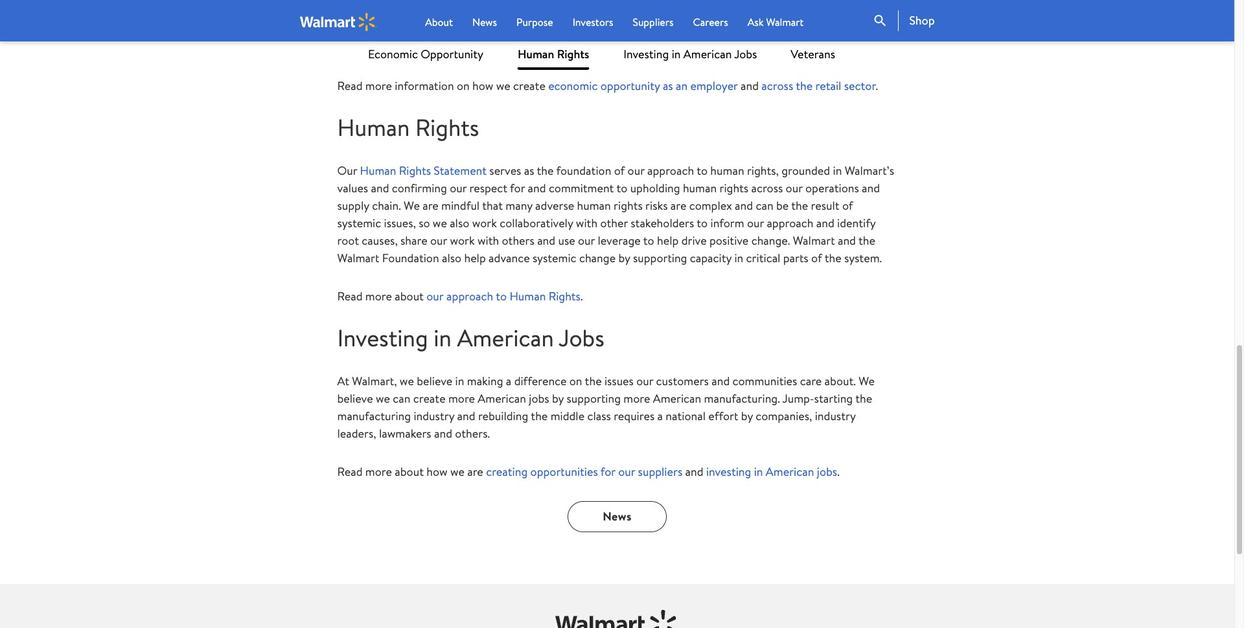 Task type: describe. For each thing, give the bounding box(es) containing it.
2 about from the top
[[395, 464, 424, 480]]

employer
[[690, 78, 738, 94]]

communities
[[733, 373, 797, 389]]

we inside serves as the foundation of our approach to human rights, grounded in walmart's values and confirming our respect for and commitment to upholding human rights across our operations and supply chain. we are mindful that many adverse human rights risks are complex and can be the result of systemic issues, so we also work collaboratively with other stakeholders to inform our approach and identify root causes, share our work with others and use our leverage to help drive positive change. walmart and the walmart foundation also help advance systemic change by supporting capacity in critical parts of the system.
[[404, 198, 420, 214]]

1 horizontal spatial investing in american jobs
[[623, 46, 757, 62]]

workers
[[649, 22, 688, 38]]

1 about from the top
[[395, 288, 424, 304]]

1 vertical spatial approach
[[767, 215, 813, 231]]

advance inside serves as the foundation of our approach to human rights, grounded in walmart's values and confirming our respect for and commitment to upholding human rights across our operations and supply chain. we are mindful that many adverse human rights risks are complex and can be the result of systemic issues, so we also work collaboratively with other stakeholders to inform our approach and identify root causes, share our work with others and use our leverage to help drive positive change. walmart and the walmart foundation also help advance systemic change by supporting capacity in critical parts of the system.
[[489, 250, 530, 266]]

purpose
[[516, 15, 553, 29]]

shop link
[[898, 10, 935, 31]]

and inside for workers to acquire skills and advance all while helping to sustain local economies.
[[771, 22, 789, 38]]

jump-
[[782, 390, 814, 407]]

we down walmart,
[[376, 390, 390, 407]]

and up "chain."
[[371, 180, 389, 196]]

read more about our approach to human rights .
[[337, 288, 583, 304]]

human down "others"
[[510, 288, 546, 304]]

shop
[[909, 12, 935, 29]]

walmart logo dark image
[[555, 610, 679, 629]]

2 horizontal spatial are
[[671, 198, 686, 214]]

the down the about.
[[855, 390, 872, 407]]

0 vertical spatial of
[[614, 163, 625, 179]]

american jobs
[[766, 464, 837, 480]]

1 horizontal spatial are
[[467, 464, 483, 480]]

2 vertical spatial human
[[577, 198, 611, 214]]

foundation
[[382, 250, 439, 266]]

our down grounded
[[786, 180, 803, 196]]

supporting inside at walmart, we believe in making a difference on the issues our customers and communities care about. we believe we can create more american jobs by supporting more american manufacturing. jump-starting the manufacturing industry and rebuilding the middle class requires a national effort by companies, industry leaders, lawmakers and others.
[[567, 390, 621, 407]]

rebuilding
[[478, 408, 528, 424]]

and up many
[[528, 180, 546, 196]]

to left sustain
[[377, 40, 388, 56]]

0 vertical spatial create
[[513, 78, 545, 94]]

statement
[[434, 163, 487, 179]]

0 horizontal spatial help
[[464, 250, 486, 266]]

to up drive
[[697, 215, 708, 231]]

manufacturing.
[[704, 390, 780, 407]]

difference
[[514, 373, 567, 389]]

about button
[[425, 14, 453, 30]]

in down our approach
[[434, 322, 452, 354]]

our inside at walmart, we believe in making a difference on the issues our customers and communities care about. we believe we can create more american jobs by supporting more american manufacturing. jump-starting the manufacturing industry and rebuilding the middle class requires a national effort by companies, industry leaders, lawmakers and others.
[[636, 373, 653, 389]]

can inside serves as the foundation of our approach to human rights, grounded in walmart's values and confirming our respect for and commitment to upholding human rights across our operations and supply chain. we are mindful that many adverse human rights risks are complex and can be the result of systemic issues, so we also work collaboratively with other stakeholders to inform our approach and identify root causes, share our work with others and use our leverage to help drive positive change. walmart and the walmart foundation also help advance systemic change by supporting capacity in critical parts of the system.
[[756, 198, 773, 214]]

1 horizontal spatial human rights
[[518, 46, 589, 62]]

human up "our"
[[337, 112, 410, 144]]

american up rebuilding
[[478, 390, 526, 407]]

complex
[[689, 198, 732, 214]]

upholding
[[630, 180, 680, 196]]

opportunities
[[530, 464, 598, 480]]

for inside serves as the foundation of our approach to human rights, grounded in walmart's values and confirming our respect for and commitment to upholding human rights across our operations and supply chain. we are mindful that many adverse human rights risks are complex and can be the result of systemic issues, so we also work collaboratively with other stakeholders to inform our approach and identify root causes, share our work with others and use our leverage to help drive positive change. walmart and the walmart foundation also help advance systemic change by supporting capacity in critical parts of the system.
[[510, 180, 525, 196]]

rights,
[[747, 163, 779, 179]]

0 horizontal spatial with
[[478, 233, 499, 249]]

and down walmart's on the right top
[[862, 180, 880, 196]]

and down collaboratively
[[537, 233, 555, 249]]

more for read more about our approach to human rights .
[[365, 288, 392, 304]]

0 vertical spatial work
[[472, 215, 497, 231]]

retail
[[815, 78, 841, 94]]

1 horizontal spatial a
[[657, 408, 663, 424]]

and up others.
[[457, 408, 475, 424]]

careers
[[693, 15, 728, 29]]

1 vertical spatial .
[[581, 288, 583, 304]]

to right our approach
[[496, 288, 507, 304]]

manufacturing
[[337, 408, 411, 424]]

read for read more about our approach to human rights .
[[337, 288, 363, 304]]

human up values
[[360, 163, 396, 179]]

provide
[[541, 22, 579, 38]]

middle
[[551, 408, 585, 424]]

our down statement
[[450, 180, 467, 196]]

care
[[800, 373, 822, 389]]

news button
[[472, 14, 497, 30]]

others.
[[455, 425, 490, 442]]

causes,
[[362, 233, 398, 249]]

0 vertical spatial .
[[876, 78, 878, 94]]

and right "employer"
[[741, 78, 759, 94]]

foundation
[[556, 163, 611, 179]]

veterans link
[[791, 39, 835, 70]]

human rights link
[[517, 39, 590, 70]]

1 horizontal spatial systemic
[[533, 250, 576, 266]]

0 vertical spatial also
[[450, 215, 469, 231]]

1 horizontal spatial news
[[603, 508, 632, 525]]

american down acquire
[[683, 46, 732, 62]]

0 vertical spatial across
[[762, 78, 793, 94]]

1 industry from the left
[[414, 408, 454, 424]]

2 vertical spatial walmart
[[337, 250, 379, 266]]

news link
[[568, 501, 667, 532]]

pathways
[[582, 22, 628, 38]]

opportunity
[[421, 46, 483, 62]]

0 horizontal spatial investing in american jobs
[[337, 322, 604, 354]]

and right suppliers on the right bottom of the page
[[685, 464, 703, 480]]

american down our approach to human rights link
[[457, 322, 554, 354]]

to up the investing in american jobs link
[[691, 22, 702, 38]]

0 vertical spatial investing
[[623, 46, 669, 62]]

creating opportunities for our suppliers link
[[486, 464, 682, 480]]

suppliers button
[[633, 14, 674, 30]]

to up "complex"
[[697, 163, 708, 179]]

more down making
[[448, 390, 475, 407]]

our approach to human rights link
[[427, 288, 581, 304]]

requires
[[614, 408, 655, 424]]

risks
[[645, 198, 668, 214]]

acquire
[[705, 22, 742, 38]]

1 horizontal spatial of
[[811, 250, 822, 266]]

economic opportunity link
[[368, 39, 483, 70]]

confirming
[[392, 180, 447, 196]]

adverse
[[535, 198, 574, 214]]

and down result
[[816, 215, 834, 231]]

local
[[428, 40, 451, 56]]

issues
[[604, 373, 634, 389]]

be
[[776, 198, 789, 214]]

veterans
[[791, 46, 835, 62]]

about
[[425, 15, 453, 29]]

in right investing
[[754, 464, 763, 480]]

investing in american jobs link
[[623, 39, 757, 70]]

read for read more information on how we create economic opportunity as an employer and across the retail sector .
[[337, 78, 363, 94]]

so
[[419, 215, 430, 231]]

our approach
[[427, 288, 493, 304]]

collaboratively
[[500, 215, 573, 231]]

operations
[[805, 180, 859, 196]]

suppliers
[[638, 464, 682, 480]]

more for read more information on how we create economic opportunity as an employer and across the retail sector .
[[365, 78, 392, 94]]

provide pathways link
[[541, 22, 628, 38]]

0 vertical spatial on
[[457, 78, 470, 94]]

economies.
[[454, 40, 511, 56]]

effort
[[708, 408, 738, 424]]

0 vertical spatial news
[[472, 15, 497, 29]]

mindful
[[441, 198, 480, 214]]

the up adverse
[[537, 163, 554, 179]]

at walmart, we believe in making a difference on the issues our customers and communities care about. we believe we can create more american jobs by supporting more american manufacturing. jump-starting the manufacturing industry and rebuilding the middle class requires a national effort by companies, industry leaders, lawmakers and others.
[[337, 373, 875, 442]]

the left issues
[[585, 373, 602, 389]]

leaders,
[[337, 425, 376, 442]]

0 vertical spatial systemic
[[337, 215, 381, 231]]

critical
[[746, 250, 780, 266]]

information
[[395, 78, 454, 94]]

starting
[[814, 390, 853, 407]]

1 vertical spatial walmart
[[793, 233, 835, 249]]

change.
[[751, 233, 790, 249]]

economic
[[548, 78, 598, 94]]

share
[[400, 233, 427, 249]]

american down customers
[[653, 390, 701, 407]]

the left 'retail' on the right top of the page
[[796, 78, 813, 94]]

create inside at walmart, we believe in making a difference on the issues our customers and communities care about. we believe we can create more american jobs by supporting more american manufacturing. jump-starting the manufacturing industry and rebuilding the middle class requires a national effort by companies, industry leaders, lawmakers and others.
[[413, 390, 446, 407]]

0 horizontal spatial a
[[506, 373, 511, 389]]

our human rights statement
[[337, 163, 487, 179]]

sector
[[844, 78, 876, 94]]

ask walmart
[[748, 15, 804, 29]]

that
[[482, 198, 503, 214]]

more up requires
[[624, 390, 650, 407]]

to down the stakeholders
[[643, 233, 654, 249]]

jobs inside the investing in american jobs link
[[734, 46, 757, 62]]

0 horizontal spatial rights
[[614, 198, 643, 214]]

for workers to acquire skills and advance all while helping to sustain local economies.
[[337, 22, 876, 56]]

use
[[558, 233, 575, 249]]

0 vertical spatial how
[[472, 78, 493, 94]]

across inside serves as the foundation of our approach to human rights, grounded in walmart's values and confirming our respect for and commitment to upholding human rights across our operations and supply chain. we are mindful that many adverse human rights risks are complex and can be the result of systemic issues, so we also work collaboratively with other stakeholders to inform our approach and identify root causes, share our work with others and use our leverage to help drive positive change. walmart and the walmart foundation also help advance systemic change by supporting capacity in critical parts of the system.
[[751, 180, 783, 196]]

we inside at walmart, we believe in making a difference on the issues our customers and communities care about. we believe we can create more american jobs by supporting more american manufacturing. jump-starting the manufacturing industry and rebuilding the middle class requires a national effort by companies, industry leaders, lawmakers and others.
[[859, 373, 875, 389]]

0 vertical spatial help
[[657, 233, 679, 249]]

search
[[872, 13, 888, 29]]

home image
[[300, 13, 377, 31]]

and up the manufacturing.
[[712, 373, 730, 389]]

investors
[[573, 15, 613, 29]]

and up inform
[[735, 198, 753, 214]]

rights up statement
[[415, 112, 479, 144]]

parts
[[783, 250, 808, 266]]

1 vertical spatial work
[[450, 233, 475, 249]]



Task type: vqa. For each thing, say whether or not it's contained in the screenshot.
Additional at the bottom right of the page
no



Task type: locate. For each thing, give the bounding box(es) containing it.
careers link
[[693, 14, 728, 30]]

we right the about.
[[859, 373, 875, 389]]

0 horizontal spatial systemic
[[337, 215, 381, 231]]

1 vertical spatial of
[[842, 198, 853, 214]]

investing
[[706, 464, 751, 480]]

can
[[756, 198, 773, 214], [393, 390, 410, 407]]

chain.
[[372, 198, 401, 214]]

we down "economies."
[[496, 78, 510, 94]]

across
[[762, 78, 793, 94], [751, 180, 783, 196]]

0 vertical spatial rights
[[720, 180, 748, 196]]

jobs
[[529, 390, 549, 407]]

investing up economic opportunity as an employer link
[[623, 46, 669, 62]]

0 vertical spatial for
[[631, 22, 646, 38]]

walmart,
[[352, 373, 397, 389]]

a right making
[[506, 373, 511, 389]]

our right issues
[[636, 373, 653, 389]]

helping
[[337, 40, 374, 56]]

3 read from the top
[[337, 464, 363, 480]]

rights down change
[[549, 288, 581, 304]]

0 horizontal spatial investing
[[337, 322, 428, 354]]

the up system.
[[859, 233, 875, 249]]

our right use
[[578, 233, 595, 249]]

our up change.
[[747, 215, 764, 231]]

0 horizontal spatial for
[[510, 180, 525, 196]]

1 vertical spatial by
[[552, 390, 564, 407]]

about down the foundation
[[395, 288, 424, 304]]

believe down at on the left of page
[[337, 390, 373, 407]]

our right the share
[[430, 233, 447, 249]]

in left making
[[455, 373, 464, 389]]

economic opportunity as an employer link
[[548, 78, 738, 94]]

read down the root
[[337, 288, 363, 304]]

create up lawmakers
[[413, 390, 446, 407]]

more
[[365, 78, 392, 94], [365, 288, 392, 304], [448, 390, 475, 407], [624, 390, 650, 407], [365, 464, 392, 480]]

rights
[[557, 46, 589, 62], [415, 112, 479, 144], [399, 163, 431, 179], [549, 288, 581, 304]]

1 horizontal spatial for
[[600, 464, 615, 480]]

1 horizontal spatial create
[[513, 78, 545, 94]]

skills
[[745, 22, 768, 38]]

about.
[[825, 373, 856, 389]]

believe left making
[[417, 373, 452, 389]]

walmart
[[766, 15, 804, 29], [793, 233, 835, 249], [337, 250, 379, 266]]

create down the human rights link
[[513, 78, 545, 94]]

systemic down "supply"
[[337, 215, 381, 231]]

in down workers
[[672, 46, 681, 62]]

commitment
[[549, 180, 614, 196]]

of right parts
[[811, 250, 822, 266]]

are up so
[[423, 198, 439, 214]]

2 vertical spatial read
[[337, 464, 363, 480]]

1 vertical spatial supporting
[[567, 390, 621, 407]]

0 horizontal spatial are
[[423, 198, 439, 214]]

advance down "others"
[[489, 250, 530, 266]]

0 vertical spatial about
[[395, 288, 424, 304]]

supporting down the stakeholders
[[633, 250, 687, 266]]

industry up lawmakers
[[414, 408, 454, 424]]

we down confirming
[[404, 198, 420, 214]]

making
[[467, 373, 503, 389]]

with left other
[[576, 215, 597, 231]]

provide pathways
[[541, 22, 628, 38]]

more for read more
[[365, 464, 392, 480]]

1 horizontal spatial advance
[[792, 22, 833, 38]]

0 horizontal spatial can
[[393, 390, 410, 407]]

economic
[[368, 46, 418, 62]]

also up our approach
[[442, 250, 461, 266]]

human down the purpose
[[518, 46, 554, 62]]

by
[[618, 250, 630, 266], [552, 390, 564, 407], [741, 408, 753, 424]]

2 vertical spatial .
[[837, 464, 840, 480]]

and left others.
[[434, 425, 452, 442]]

approach down be
[[767, 215, 813, 231]]

0 horizontal spatial of
[[614, 163, 625, 179]]

advance up veterans
[[792, 22, 833, 38]]

1 vertical spatial advance
[[489, 250, 530, 266]]

in up the 'operations'
[[833, 163, 842, 179]]

capacity
[[690, 250, 732, 266]]

and
[[771, 22, 789, 38], [741, 78, 759, 94], [371, 180, 389, 196], [528, 180, 546, 196], [862, 180, 880, 196], [735, 198, 753, 214], [816, 215, 834, 231], [537, 233, 555, 249], [838, 233, 856, 249], [712, 373, 730, 389], [457, 408, 475, 424], [434, 425, 452, 442], [685, 464, 703, 480]]

0 vertical spatial we
[[404, 198, 420, 214]]

0 vertical spatial with
[[576, 215, 597, 231]]

1 vertical spatial systemic
[[533, 250, 576, 266]]

believe
[[417, 373, 452, 389], [337, 390, 373, 407]]

1 horizontal spatial .
[[837, 464, 840, 480]]

customers
[[656, 373, 709, 389]]

1 vertical spatial create
[[413, 390, 446, 407]]

and down identify
[[838, 233, 856, 249]]

1 horizontal spatial how
[[472, 78, 493, 94]]

help down the stakeholders
[[657, 233, 679, 249]]

read down 'helping'
[[337, 78, 363, 94]]

approach
[[647, 163, 694, 179], [767, 215, 813, 231]]

0 horizontal spatial news
[[472, 15, 497, 29]]

0 horizontal spatial how
[[427, 464, 447, 480]]

0 vertical spatial human rights
[[518, 46, 589, 62]]

0 vertical spatial advance
[[792, 22, 833, 38]]

also down mindful
[[450, 215, 469, 231]]

0 vertical spatial walmart
[[766, 15, 804, 29]]

for right the opportunities
[[600, 464, 615, 480]]

human rights up our human rights statement at the top
[[337, 112, 479, 144]]

1 horizontal spatial we
[[859, 373, 875, 389]]

2 read from the top
[[337, 288, 363, 304]]

1 vertical spatial rights
[[614, 198, 643, 214]]

more down leaders,
[[365, 464, 392, 480]]

to left the upholding
[[616, 180, 627, 196]]

inform
[[710, 215, 744, 231]]

0 horizontal spatial by
[[552, 390, 564, 407]]

walmart's
[[845, 163, 894, 179]]

purpose button
[[516, 14, 553, 30]]

on right difference
[[569, 373, 582, 389]]

0 horizontal spatial industry
[[414, 408, 454, 424]]

creating
[[486, 464, 528, 480]]

about
[[395, 288, 424, 304], [395, 464, 424, 480]]

1 vertical spatial across
[[751, 180, 783, 196]]

0 vertical spatial read
[[337, 78, 363, 94]]

investing in american jobs
[[623, 46, 757, 62], [337, 322, 604, 354]]

2 industry from the left
[[815, 408, 856, 424]]

0 horizontal spatial advance
[[489, 250, 530, 266]]

0 vertical spatial supporting
[[633, 250, 687, 266]]

all
[[836, 22, 847, 38]]

read down leaders,
[[337, 464, 363, 480]]

2 vertical spatial by
[[741, 408, 753, 424]]

human down commitment
[[577, 198, 611, 214]]

0 horizontal spatial human rights
[[337, 112, 479, 144]]

2 vertical spatial of
[[811, 250, 822, 266]]

opportunity
[[600, 78, 660, 94]]

many
[[506, 198, 533, 214]]

ask
[[748, 15, 764, 29]]

root
[[337, 233, 359, 249]]

1 horizontal spatial as
[[663, 78, 673, 94]]

1 vertical spatial for
[[510, 180, 525, 196]]

.
[[876, 78, 878, 94], [581, 288, 583, 304], [837, 464, 840, 480]]

to
[[691, 22, 702, 38], [377, 40, 388, 56], [697, 163, 708, 179], [616, 180, 627, 196], [697, 215, 708, 231], [643, 233, 654, 249], [496, 288, 507, 304]]

can down walmart,
[[393, 390, 410, 407]]

2 vertical spatial for
[[600, 464, 615, 480]]

1 vertical spatial on
[[569, 373, 582, 389]]

we down others.
[[450, 464, 465, 480]]

how down lawmakers
[[427, 464, 447, 480]]

0 horizontal spatial .
[[581, 288, 583, 304]]

by inside serves as the foundation of our approach to human rights, grounded in walmart's values and confirming our respect for and commitment to upholding human rights across our operations and supply chain. we are mindful that many adverse human rights risks are complex and can be the result of systemic issues, so we also work collaboratively with other stakeholders to inform our approach and identify root causes, share our work with others and use our leverage to help drive positive change. walmart and the walmart foundation also help advance systemic change by supporting capacity in critical parts of the system.
[[618, 250, 630, 266]]

can inside at walmart, we believe in making a difference on the issues our customers and communities care about. we believe we can create more american jobs by supporting more american manufacturing. jump-starting the manufacturing industry and rebuilding the middle class requires a national effort by companies, industry leaders, lawmakers and others.
[[393, 390, 410, 407]]

human rights statement link
[[360, 163, 487, 179]]

of up identify
[[842, 198, 853, 214]]

at
[[337, 373, 349, 389]]

for inside for workers to acquire skills and advance all while helping to sustain local economies.
[[631, 22, 646, 38]]

on inside at walmart, we believe in making a difference on the issues our customers and communities care about. we believe we can create more american jobs by supporting more american manufacturing. jump-starting the manufacturing industry and rebuilding the middle class requires a national effort by companies, industry leaders, lawmakers and others.
[[569, 373, 582, 389]]

read more
[[337, 464, 392, 480]]

as inside serves as the foundation of our approach to human rights, grounded in walmart's values and confirming our respect for and commitment to upholding human rights across our operations and supply chain. we are mindful that many adverse human rights risks are complex and can be the result of systemic issues, so we also work collaboratively with other stakeholders to inform our approach and identify root causes, share our work with others and use our leverage to help drive positive change. walmart and the walmart foundation also help advance systemic change by supporting capacity in critical parts of the system.
[[524, 163, 534, 179]]

0 vertical spatial approach
[[647, 163, 694, 179]]

in down positive
[[734, 250, 743, 266]]

jobs
[[734, 46, 757, 62], [559, 322, 604, 354]]

1 horizontal spatial believe
[[417, 373, 452, 389]]

industry down starting
[[815, 408, 856, 424]]

investing in american jobs link
[[706, 464, 837, 480]]

in inside the investing in american jobs link
[[672, 46, 681, 62]]

more down economic
[[365, 78, 392, 94]]

1 horizontal spatial investing
[[623, 46, 669, 62]]

1 vertical spatial with
[[478, 233, 499, 249]]

0 vertical spatial by
[[618, 250, 630, 266]]

across the retail sector link
[[762, 78, 876, 94]]

in
[[672, 46, 681, 62], [833, 163, 842, 179], [734, 250, 743, 266], [434, 322, 452, 354], [455, 373, 464, 389], [754, 464, 763, 480]]

1 horizontal spatial help
[[657, 233, 679, 249]]

other
[[600, 215, 628, 231]]

leverage
[[598, 233, 641, 249]]

our left suppliers on the right bottom of the page
[[618, 464, 635, 480]]

issues,
[[384, 215, 416, 231]]

supporting inside serves as the foundation of our approach to human rights, grounded in walmart's values and confirming our respect for and commitment to upholding human rights across our operations and supply chain. we are mindful that many adverse human rights risks are complex and can be the result of systemic issues, so we also work collaboratively with other stakeholders to inform our approach and identify root causes, share our work with others and use our leverage to help drive positive change. walmart and the walmart foundation also help advance systemic change by supporting capacity in critical parts of the system.
[[633, 250, 687, 266]]

1 vertical spatial also
[[442, 250, 461, 266]]

companies,
[[756, 408, 812, 424]]

while
[[850, 22, 876, 38]]

about how we are creating opportunities for our suppliers and investing in american jobs .
[[395, 464, 840, 480]]

0 horizontal spatial supporting
[[567, 390, 621, 407]]

0 horizontal spatial we
[[404, 198, 420, 214]]

0 horizontal spatial believe
[[337, 390, 373, 407]]

we
[[496, 78, 510, 94], [433, 215, 447, 231], [400, 373, 414, 389], [376, 390, 390, 407], [450, 464, 465, 480]]

the down jobs
[[531, 408, 548, 424]]

in inside at walmart, we believe in making a difference on the issues our customers and communities care about. we believe we can create more american jobs by supporting more american manufacturing. jump-starting the manufacturing industry and rebuilding the middle class requires a national effort by companies, industry leaders, lawmakers and others.
[[455, 373, 464, 389]]

of right foundation
[[614, 163, 625, 179]]

1 vertical spatial a
[[657, 408, 663, 424]]

1 vertical spatial human
[[683, 180, 717, 196]]

more down the foundation
[[365, 288, 392, 304]]

rights up other
[[614, 198, 643, 214]]

stakeholders
[[631, 215, 694, 231]]

1 vertical spatial news
[[603, 508, 632, 525]]

1 vertical spatial we
[[859, 373, 875, 389]]

1 read from the top
[[337, 78, 363, 94]]

0 vertical spatial a
[[506, 373, 511, 389]]

human
[[518, 46, 554, 62], [337, 112, 410, 144], [360, 163, 396, 179], [510, 288, 546, 304]]

we right walmart,
[[400, 373, 414, 389]]

positive
[[709, 233, 749, 249]]

others
[[502, 233, 534, 249]]

2 horizontal spatial by
[[741, 408, 753, 424]]

the right be
[[791, 198, 808, 214]]

human
[[710, 163, 744, 179], [683, 180, 717, 196], [577, 198, 611, 214]]

2 horizontal spatial of
[[842, 198, 853, 214]]

human rights down provide
[[518, 46, 589, 62]]

1 horizontal spatial approach
[[767, 215, 813, 231]]

1 horizontal spatial supporting
[[633, 250, 687, 266]]

0 horizontal spatial as
[[524, 163, 534, 179]]

read more information on how we create economic opportunity as an employer and across the retail sector .
[[337, 78, 878, 94]]

as right "serves"
[[524, 163, 534, 179]]

0 horizontal spatial approach
[[647, 163, 694, 179]]

1 horizontal spatial on
[[569, 373, 582, 389]]

1 vertical spatial help
[[464, 250, 486, 266]]

1 vertical spatial how
[[427, 464, 447, 480]]

1 vertical spatial investing
[[337, 322, 428, 354]]

systemic down use
[[533, 250, 576, 266]]

walmart down the root
[[337, 250, 379, 266]]

we inside serves as the foundation of our approach to human rights, grounded in walmart's values and confirming our respect for and commitment to upholding human rights across our operations and supply chain. we are mindful that many adverse human rights risks are complex and can be the result of systemic issues, so we also work collaboratively with other stakeholders to inform our approach and identify root causes, share our work with others and use our leverage to help drive positive change. walmart and the walmart foundation also help advance systemic change by supporting capacity in critical parts of the system.
[[433, 215, 447, 231]]

rights down provide pathways link
[[557, 46, 589, 62]]

2 horizontal spatial for
[[631, 22, 646, 38]]

1 vertical spatial believe
[[337, 390, 373, 407]]

rights up "complex"
[[720, 180, 748, 196]]

supporting up class
[[567, 390, 621, 407]]

drive
[[681, 233, 707, 249]]

0 horizontal spatial on
[[457, 78, 470, 94]]

with left "others"
[[478, 233, 499, 249]]

the left system.
[[825, 250, 841, 266]]

we
[[404, 198, 420, 214], [859, 373, 875, 389]]

read for read more
[[337, 464, 363, 480]]

our up the upholding
[[628, 163, 645, 179]]

rights up confirming
[[399, 163, 431, 179]]

values
[[337, 180, 368, 196]]

create
[[513, 78, 545, 94], [413, 390, 446, 407]]

investing
[[623, 46, 669, 62], [337, 322, 428, 354]]

as left "an"
[[663, 78, 673, 94]]

lawmakers
[[379, 425, 431, 442]]

investing in american jobs down read more about our approach to human rights .
[[337, 322, 604, 354]]

work down that
[[472, 215, 497, 231]]

our
[[337, 163, 357, 179]]

1 horizontal spatial with
[[576, 215, 597, 231]]

as
[[663, 78, 673, 94], [524, 163, 534, 179]]

american
[[683, 46, 732, 62], [457, 322, 554, 354], [478, 390, 526, 407], [653, 390, 701, 407]]

investing up walmart,
[[337, 322, 428, 354]]

0 vertical spatial human
[[710, 163, 744, 179]]

human rights
[[518, 46, 589, 62], [337, 112, 479, 144]]

by right jobs
[[552, 390, 564, 407]]

suppliers
[[633, 15, 674, 29]]

0 vertical spatial can
[[756, 198, 773, 214]]

1 horizontal spatial can
[[756, 198, 773, 214]]

economic opportunity
[[368, 46, 483, 62]]

for left workers
[[631, 22, 646, 38]]

rights
[[720, 180, 748, 196], [614, 198, 643, 214]]

jobs up issues
[[559, 322, 604, 354]]

how down "economies."
[[472, 78, 493, 94]]

advance
[[792, 22, 833, 38], [489, 250, 530, 266]]

1 vertical spatial jobs
[[559, 322, 604, 354]]

we right so
[[433, 215, 447, 231]]

on
[[457, 78, 470, 94], [569, 373, 582, 389]]

across down rights,
[[751, 180, 783, 196]]

system.
[[844, 250, 882, 266]]

identify
[[837, 215, 876, 231]]

a left national
[[657, 408, 663, 424]]

advance inside for workers to acquire skills and advance all while helping to sustain local economies.
[[792, 22, 833, 38]]

supply
[[337, 198, 369, 214]]

walmart right ask
[[766, 15, 804, 29]]

1 vertical spatial human rights
[[337, 112, 479, 144]]



